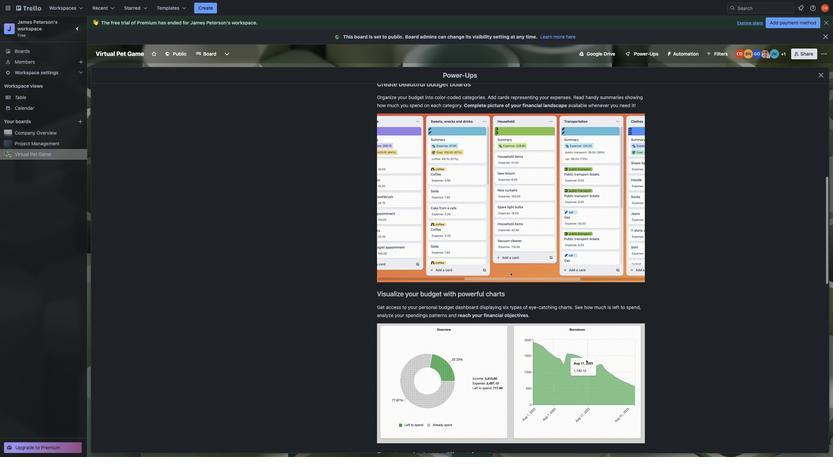 Task type: vqa. For each thing, say whether or not it's contained in the screenshot.
DONE.
no



Task type: describe. For each thing, give the bounding box(es) containing it.
for
[[183, 20, 189, 25]]

starred
[[124, 5, 141, 11]]

picture
[[488, 103, 504, 108]]

Search field
[[736, 3, 794, 13]]

j link
[[4, 23, 15, 34]]

spend
[[410, 103, 423, 108]]

recent button
[[88, 3, 119, 13]]

virtual inside virtual pet game link
[[15, 151, 29, 157]]

charts
[[486, 290, 505, 298]]

at
[[511, 34, 515, 40]]

free
[[111, 20, 120, 25]]

change
[[448, 34, 465, 40]]

automation
[[673, 51, 699, 57]]

displaying
[[480, 304, 502, 310]]

read
[[574, 95, 585, 100]]

members link
[[0, 57, 87, 67]]

recent
[[92, 5, 108, 11]]

create button
[[194, 3, 217, 13]]

this member is an admin of this board. image
[[767, 56, 770, 59]]

1 horizontal spatial peterson's
[[206, 20, 231, 25]]

1 horizontal spatial financial
[[523, 103, 542, 108]]

your down the "representing"
[[511, 103, 521, 108]]

method
[[800, 20, 817, 25]]

customize views image
[[224, 51, 231, 57]]

on
[[424, 103, 430, 108]]

0 horizontal spatial pet
[[30, 151, 37, 157]]

catching
[[539, 304, 557, 310]]

you inside organize your budget into color-coded categories. add cards representing your expenses. read handy summaries showing how much you spend on each category.
[[401, 103, 408, 108]]

project management
[[15, 141, 60, 146]]

this
[[343, 34, 353, 40]]

virtual pet game link
[[15, 151, 83, 158]]

time.
[[526, 34, 538, 40]]

expenses.
[[550, 95, 572, 100]]

add payment method
[[770, 20, 817, 25]]

add inside button
[[770, 20, 779, 25]]

1 vertical spatial game
[[38, 151, 51, 157]]

public button
[[161, 49, 191, 59]]

your up complete picture of your financial landscape available whenever you need it!
[[540, 95, 549, 100]]

google
[[587, 51, 603, 57]]

share button
[[791, 49, 818, 59]]

star or unstar board image
[[152, 51, 157, 57]]

company overview
[[15, 130, 57, 136]]

workspace for workspace settings
[[15, 70, 39, 75]]

peterson's inside james peterson's workspace free
[[33, 19, 58, 25]]

analyze
[[377, 312, 394, 318]]

boards link
[[0, 46, 87, 57]]

and
[[449, 312, 457, 318]]

how inside organize your budget into color-coded categories. add cards representing your expenses. read handy summaries showing how much you spend on each category.
[[377, 103, 386, 108]]

james peterson's workspace free
[[17, 19, 59, 38]]

any
[[516, 34, 525, 40]]

workspace for workspace views
[[4, 83, 29, 89]]

your right visualize
[[405, 290, 419, 298]]

explore plans
[[737, 20, 763, 25]]

james peterson's workspace link
[[17, 19, 59, 31]]

organize your budget into color-coded categories. add cards representing your expenses. read handy summaries showing how much you spend on each category.
[[377, 95, 643, 108]]

budget for into
[[409, 95, 424, 100]]

share
[[801, 51, 814, 57]]

virtual pet game inside text field
[[96, 50, 144, 57]]

whenever
[[589, 103, 609, 108]]

create for create beautiful budget boards
[[377, 80, 397, 88]]

filters button
[[704, 49, 730, 59]]

coded
[[448, 95, 461, 100]]

board
[[354, 34, 368, 40]]

add inside organize your budget into color-coded categories. add cards representing your expenses. read handy summaries showing how much you spend on each category.
[[488, 95, 496, 100]]

virtual inside virtual pet game text field
[[96, 50, 115, 57]]

ups inside button
[[650, 51, 659, 57]]

workspace settings
[[15, 70, 59, 75]]

objectives
[[505, 312, 528, 318]]

templates
[[157, 5, 180, 11]]

to inside upgrade to premium link
[[35, 445, 40, 451]]

access
[[386, 304, 401, 310]]

explore plans button
[[737, 19, 763, 27]]

sm image
[[664, 49, 673, 58]]

views
[[30, 83, 43, 89]]

public
[[173, 51, 187, 57]]

ben nelson (bennelson96) image
[[744, 49, 753, 59]]

power- inside button
[[634, 51, 650, 57]]

workspace views
[[4, 83, 43, 89]]

your boards
[[4, 119, 31, 124]]

0 vertical spatial christina overa (christinaovera) image
[[821, 4, 829, 12]]

management
[[31, 141, 60, 146]]

much inside get access to your personal budget dashboard displaying six types of eye-catching charts. see how much is left to spend, analyze your spendings patterns and
[[595, 304, 607, 310]]

workspace navigation collapse icon image
[[73, 24, 82, 33]]

1 vertical spatial of
[[505, 103, 510, 108]]

starred button
[[120, 3, 151, 13]]

complete picture of your financial landscape available whenever you need it!
[[464, 103, 636, 108]]

table
[[15, 94, 26, 100]]

board inside board link
[[203, 51, 216, 57]]

your
[[4, 119, 14, 124]]

1 vertical spatial virtual pet game
[[15, 151, 51, 157]]

categories.
[[462, 95, 487, 100]]

your right reach
[[472, 312, 483, 318]]

0 notifications image
[[797, 4, 805, 12]]

dashboard
[[455, 304, 479, 310]]

show menu image
[[821, 51, 828, 57]]

automation button
[[664, 49, 703, 59]]

admins
[[420, 34, 437, 40]]

types
[[510, 304, 522, 310]]

0 horizontal spatial power-
[[443, 71, 465, 79]]

👋
[[92, 20, 98, 25]]

charts.
[[559, 304, 574, 310]]

public.
[[388, 34, 404, 40]]

upgrade to premium
[[15, 445, 60, 451]]

into
[[425, 95, 433, 100]]

j
[[7, 25, 11, 32]]

here
[[566, 34, 576, 40]]

boards
[[15, 48, 30, 54]]

visualize
[[377, 290, 404, 298]]

game inside text field
[[127, 50, 144, 57]]

google drive button
[[575, 49, 619, 59]]



Task type: locate. For each thing, give the bounding box(es) containing it.
james
[[17, 19, 32, 25], [190, 20, 205, 25]]

christina overa (christinaovera) image right open information menu icon
[[821, 4, 829, 12]]

ups up categories.
[[465, 71, 477, 79]]

visualize your budget with powerful charts
[[377, 290, 505, 298]]

1 horizontal spatial game
[[127, 50, 144, 57]]

to right "set"
[[382, 34, 387, 40]]

0 horizontal spatial add
[[488, 95, 496, 100]]

virtual pet game down free
[[96, 50, 144, 57]]

0 horizontal spatial virtual pet game
[[15, 151, 51, 157]]

1 horizontal spatial how
[[584, 304, 593, 310]]

templates button
[[153, 3, 190, 13]]

primary element
[[0, 0, 833, 16]]

budget inside get access to your personal budget dashboard displaying six types of eye-catching charts. see how much is left to spend, analyze your spendings patterns and
[[439, 304, 454, 310]]

google drive icon image
[[579, 52, 584, 56]]

of inside get access to your personal budget dashboard displaying six types of eye-catching charts. see how much is left to spend, analyze your spendings patterns and
[[523, 304, 528, 310]]

1 you from the left
[[401, 103, 408, 108]]

its
[[466, 34, 471, 40]]

0 vertical spatial .
[[256, 20, 258, 25]]

banner
[[87, 16, 833, 29]]

banner containing 👋
[[87, 16, 833, 29]]

premium right "upgrade"
[[41, 445, 60, 451]]

peterson's down create "button"
[[206, 20, 231, 25]]

1 horizontal spatial board
[[405, 34, 419, 40]]

workspace inside dropdown button
[[15, 70, 39, 75]]

board right 'public.'
[[405, 34, 419, 40]]

1 vertical spatial create
[[377, 80, 397, 88]]

calendar
[[15, 105, 34, 111]]

1 vertical spatial premium
[[41, 445, 60, 451]]

1 horizontal spatial premium
[[137, 20, 157, 25]]

budget inside organize your budget into color-coded categories. add cards representing your expenses. read handy summaries showing how much you spend on each category.
[[409, 95, 424, 100]]

your boards with 3 items element
[[4, 118, 68, 126]]

six
[[503, 304, 509, 310]]

1 horizontal spatial christina overa (christinaovera) image
[[821, 4, 829, 12]]

board left customize views icon
[[203, 51, 216, 57]]

0 horizontal spatial christina overa (christinaovera) image
[[735, 49, 744, 59]]

0 horizontal spatial peterson's
[[33, 19, 58, 25]]

peterson's down back to home image
[[33, 19, 58, 25]]

financial down the "representing"
[[523, 103, 542, 108]]

1 vertical spatial virtual
[[15, 151, 29, 157]]

add up picture
[[488, 95, 496, 100]]

0 horizontal spatial james
[[17, 19, 32, 25]]

0 vertical spatial virtual
[[96, 50, 115, 57]]

power-ups
[[634, 51, 659, 57], [443, 71, 477, 79]]

game left star or unstar board image
[[127, 50, 144, 57]]

power-ups left sm icon on the top
[[634, 51, 659, 57]]

james right for
[[190, 20, 205, 25]]

add left payment
[[770, 20, 779, 25]]

organize
[[377, 95, 397, 100]]

add payment method button
[[766, 17, 821, 28]]

add board image
[[78, 119, 83, 124]]

0 vertical spatial add
[[770, 20, 779, 25]]

2 horizontal spatial of
[[523, 304, 528, 310]]

you left the spend
[[401, 103, 408, 108]]

1 vertical spatial how
[[584, 304, 593, 310]]

0 horizontal spatial premium
[[41, 445, 60, 451]]

open information menu image
[[810, 5, 817, 11]]

0 horizontal spatial boards
[[15, 119, 31, 124]]

0 horizontal spatial financial
[[484, 312, 503, 318]]

0 vertical spatial pet
[[116, 50, 126, 57]]

free
[[17, 33, 26, 38]]

1 horizontal spatial workspace
[[232, 20, 256, 25]]

0 horizontal spatial game
[[38, 151, 51, 157]]

with
[[444, 290, 456, 298]]

upgrade to premium link
[[4, 442, 82, 453]]

sm image
[[334, 34, 343, 41]]

summaries
[[600, 95, 624, 100]]

virtual
[[96, 50, 115, 57], [15, 151, 29, 157]]

0 vertical spatial workspace
[[15, 70, 39, 75]]

representing
[[511, 95, 538, 100]]

you down summaries
[[611, 103, 619, 108]]

0 horizontal spatial you
[[401, 103, 408, 108]]

calendar link
[[15, 105, 83, 112]]

0 vertical spatial is
[[369, 34, 373, 40]]

1 vertical spatial is
[[608, 304, 611, 310]]

eye-
[[529, 304, 539, 310]]

.
[[256, 20, 258, 25], [528, 312, 530, 318]]

plans
[[753, 20, 763, 25]]

james up free on the left
[[17, 19, 32, 25]]

board
[[405, 34, 419, 40], [203, 51, 216, 57]]

much down organize
[[387, 103, 399, 108]]

drive
[[604, 51, 615, 57]]

premium left has
[[137, 20, 157, 25]]

1 horizontal spatial virtual pet game
[[96, 50, 144, 57]]

complete
[[464, 103, 486, 108]]

+ 1
[[781, 52, 786, 57]]

christina overa (christinaovera) image
[[821, 4, 829, 12], [735, 49, 744, 59]]

budget up the spend
[[409, 95, 424, 100]]

christina overa (christinaovera) image left gary orlando (garyorlando) image
[[735, 49, 744, 59]]

this board is set to public. board admins can change its visibility setting at any time. learn more here
[[343, 34, 576, 40]]

0 vertical spatial ups
[[650, 51, 659, 57]]

1 vertical spatial power-
[[443, 71, 465, 79]]

power- up coded
[[443, 71, 465, 79]]

wave image
[[92, 20, 98, 26]]

setting
[[493, 34, 510, 40]]

is inside get access to your personal budget dashboard displaying six types of eye-catching charts. see how much is left to spend, analyze your spendings patterns and
[[608, 304, 611, 310]]

available
[[569, 103, 587, 108]]

pet
[[116, 50, 126, 57], [30, 151, 37, 157]]

Board name text field
[[92, 49, 147, 59]]

power- left sm icon on the top
[[634, 51, 650, 57]]

0 vertical spatial boards
[[450, 80, 471, 88]]

1 horizontal spatial james
[[190, 20, 205, 25]]

0 horizontal spatial power-ups
[[443, 71, 477, 79]]

personal
[[419, 304, 438, 310]]

0 vertical spatial financial
[[523, 103, 542, 108]]

spend,
[[627, 304, 641, 310]]

0 horizontal spatial much
[[387, 103, 399, 108]]

patterns
[[429, 312, 447, 318]]

your
[[398, 95, 407, 100], [540, 95, 549, 100], [511, 103, 521, 108], [405, 290, 419, 298], [408, 304, 418, 310], [395, 312, 404, 318], [472, 312, 483, 318]]

0 vertical spatial of
[[131, 20, 136, 25]]

budget up color-
[[427, 80, 448, 88]]

virtual pet game down project management
[[15, 151, 51, 157]]

1 vertical spatial workspace
[[17, 26, 42, 31]]

0 vertical spatial virtual pet game
[[96, 50, 144, 57]]

power-
[[634, 51, 650, 57], [443, 71, 465, 79]]

1 horizontal spatial power-
[[634, 51, 650, 57]]

reach your financial objectives .
[[458, 312, 530, 318]]

1 horizontal spatial add
[[770, 20, 779, 25]]

1 vertical spatial boards
[[15, 119, 31, 124]]

showing
[[625, 95, 643, 100]]

reach
[[458, 312, 471, 318]]

visibility
[[473, 34, 492, 40]]

0 vertical spatial create
[[198, 5, 213, 11]]

how inside get access to your personal budget dashboard displaying six types of eye-catching charts. see how much is left to spend, analyze your spendings patterns and
[[584, 304, 593, 310]]

1 vertical spatial ups
[[465, 71, 477, 79]]

1 vertical spatial financial
[[484, 312, 503, 318]]

james peterson (jamespeterson93) image
[[761, 49, 771, 59]]

boards
[[450, 80, 471, 88], [15, 119, 31, 124]]

budget for boards
[[427, 80, 448, 88]]

1 vertical spatial pet
[[30, 151, 37, 157]]

1 vertical spatial add
[[488, 95, 496, 100]]

your down access
[[395, 312, 404, 318]]

of right trial
[[131, 20, 136, 25]]

1 horizontal spatial virtual
[[96, 50, 115, 57]]

0 horizontal spatial of
[[131, 20, 136, 25]]

get
[[377, 304, 385, 310]]

how right see
[[584, 304, 593, 310]]

1 horizontal spatial is
[[608, 304, 611, 310]]

your up spendings
[[408, 304, 418, 310]]

set
[[374, 34, 381, 40]]

category.
[[443, 103, 463, 108]]

game down management
[[38, 151, 51, 157]]

settings
[[41, 70, 59, 75]]

to right access
[[402, 304, 407, 310]]

of left eye-
[[523, 304, 528, 310]]

1 horizontal spatial power-ups
[[634, 51, 659, 57]]

0 horizontal spatial create
[[198, 5, 213, 11]]

search image
[[730, 5, 736, 11]]

👋 the free trial of premium has ended for james peterson's workspace .
[[92, 20, 258, 25]]

0 horizontal spatial is
[[369, 34, 373, 40]]

create beautiful budget boards
[[377, 80, 471, 88]]

learn
[[540, 34, 553, 40]]

to right "upgrade"
[[35, 445, 40, 451]]

virtual down the
[[96, 50, 115, 57]]

0 vertical spatial much
[[387, 103, 399, 108]]

to right left
[[621, 304, 625, 310]]

0 vertical spatial board
[[405, 34, 419, 40]]

each
[[431, 103, 441, 108]]

is left "set"
[[369, 34, 373, 40]]

0 vertical spatial premium
[[137, 20, 157, 25]]

budget up and
[[439, 304, 454, 310]]

company overview link
[[15, 130, 83, 136]]

back to home image
[[16, 3, 41, 13]]

learn more here link
[[538, 34, 576, 40]]

financial
[[523, 103, 542, 108], [484, 312, 503, 318]]

payment
[[780, 20, 799, 25]]

of
[[131, 20, 136, 25], [505, 103, 510, 108], [523, 304, 528, 310]]

1 horizontal spatial you
[[611, 103, 619, 108]]

much inside organize your budget into color-coded categories. add cards representing your expenses. read handy summaries showing how much you spend on each category.
[[387, 103, 399, 108]]

1 vertical spatial board
[[203, 51, 216, 57]]

1 horizontal spatial of
[[505, 103, 510, 108]]

create for create
[[198, 5, 213, 11]]

workspace up table on the left
[[4, 83, 29, 89]]

pet inside text field
[[116, 50, 126, 57]]

trial
[[121, 20, 130, 25]]

explore
[[737, 20, 752, 25]]

google drive
[[587, 51, 615, 57]]

0 vertical spatial how
[[377, 103, 386, 108]]

can
[[438, 34, 446, 40]]

1 horizontal spatial create
[[377, 80, 397, 88]]

1 vertical spatial .
[[528, 312, 530, 318]]

power-ups inside button
[[634, 51, 659, 57]]

to
[[382, 34, 387, 40], [402, 304, 407, 310], [621, 304, 625, 310], [35, 445, 40, 451]]

create inside "button"
[[198, 5, 213, 11]]

it!
[[632, 103, 636, 108]]

how down organize
[[377, 103, 386, 108]]

members
[[15, 59, 35, 65]]

jeremy miller (jeremymiller198) image
[[770, 49, 779, 59]]

your right organize
[[398, 95, 407, 100]]

ups left sm icon on the top
[[650, 51, 659, 57]]

workspace settings button
[[0, 67, 87, 78]]

company
[[15, 130, 35, 136]]

1 vertical spatial power-ups
[[443, 71, 477, 79]]

ended
[[167, 20, 182, 25]]

board link
[[192, 49, 220, 59]]

budget up personal
[[420, 290, 442, 298]]

0 horizontal spatial workspace
[[17, 26, 42, 31]]

1 horizontal spatial boards
[[450, 80, 471, 88]]

0 horizontal spatial board
[[203, 51, 216, 57]]

powerful
[[458, 290, 484, 298]]

virtual pet game
[[96, 50, 144, 57], [15, 151, 51, 157]]

workspace inside james peterson's workspace free
[[17, 26, 42, 31]]

boards up coded
[[450, 80, 471, 88]]

left
[[613, 304, 620, 310]]

1 horizontal spatial .
[[528, 312, 530, 318]]

premium
[[137, 20, 157, 25], [41, 445, 60, 451]]

1 horizontal spatial pet
[[116, 50, 126, 57]]

ups
[[650, 51, 659, 57], [465, 71, 477, 79]]

boards up company
[[15, 119, 31, 124]]

pet down project management
[[30, 151, 37, 157]]

financial down displaying
[[484, 312, 503, 318]]

budget for with
[[420, 290, 442, 298]]

of down cards
[[505, 103, 510, 108]]

workspace down members
[[15, 70, 39, 75]]

more
[[554, 34, 565, 40]]

0 vertical spatial power-
[[634, 51, 650, 57]]

0 vertical spatial game
[[127, 50, 144, 57]]

0 vertical spatial workspace
[[232, 20, 256, 25]]

0 vertical spatial power-ups
[[634, 51, 659, 57]]

see
[[575, 304, 583, 310]]

0 horizontal spatial .
[[256, 20, 258, 25]]

1 vertical spatial workspace
[[4, 83, 29, 89]]

cards
[[498, 95, 510, 100]]

upgrade
[[15, 445, 34, 451]]

is left left
[[608, 304, 611, 310]]

budget
[[427, 80, 448, 88], [409, 95, 424, 100], [420, 290, 442, 298], [439, 304, 454, 310]]

0 horizontal spatial virtual
[[15, 151, 29, 157]]

0 horizontal spatial ups
[[465, 71, 477, 79]]

1 horizontal spatial ups
[[650, 51, 659, 57]]

power-ups up coded
[[443, 71, 477, 79]]

james inside james peterson's workspace free
[[17, 19, 32, 25]]

0 horizontal spatial how
[[377, 103, 386, 108]]

much left left
[[595, 304, 607, 310]]

workspace
[[232, 20, 256, 25], [17, 26, 42, 31]]

2 you from the left
[[611, 103, 619, 108]]

virtual down project
[[15, 151, 29, 157]]

pet down trial
[[116, 50, 126, 57]]

2 vertical spatial of
[[523, 304, 528, 310]]

1 horizontal spatial much
[[595, 304, 607, 310]]

create
[[198, 5, 213, 11], [377, 80, 397, 88]]

workspace
[[15, 70, 39, 75], [4, 83, 29, 89]]

1 vertical spatial christina overa (christinaovera) image
[[735, 49, 744, 59]]

1 vertical spatial much
[[595, 304, 607, 310]]

beautiful
[[399, 80, 425, 88]]

gary orlando (garyorlando) image
[[753, 49, 762, 59]]



